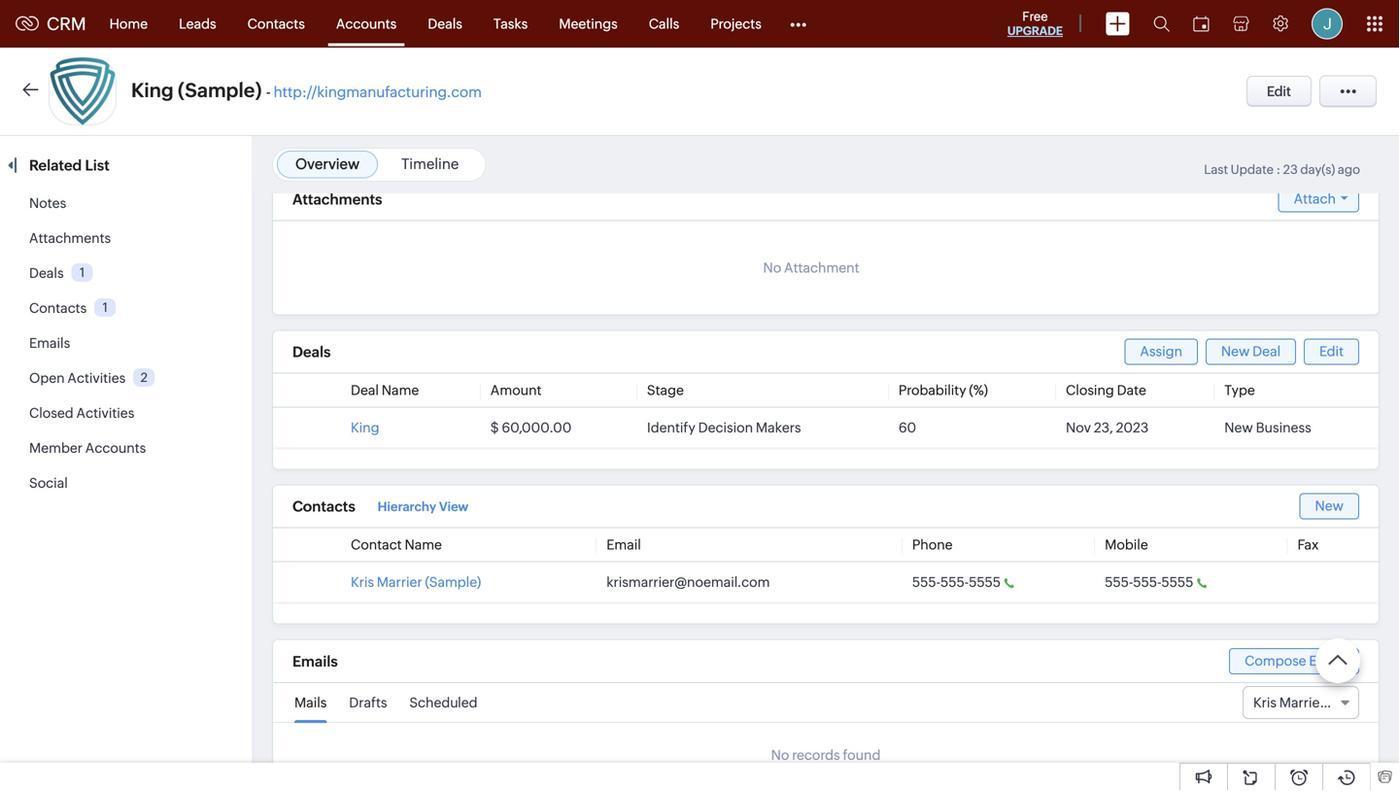 Task type: locate. For each thing, give the bounding box(es) containing it.
hierarchy view link
[[378, 495, 469, 519]]

(sample) down compose email
[[1328, 695, 1384, 710]]

create menu element
[[1095, 0, 1142, 47]]

1 horizontal spatial deals link
[[412, 0, 478, 47]]

-
[[266, 84, 271, 101]]

edit inside button
[[1268, 84, 1292, 99]]

stage
[[647, 383, 684, 398]]

edit
[[1268, 84, 1292, 99], [1320, 344, 1344, 359]]

emails up mails
[[293, 653, 338, 670]]

1 vertical spatial (sample)
[[425, 575, 481, 590]]

0 vertical spatial edit
[[1268, 84, 1292, 99]]

attachments link
[[29, 230, 111, 246]]

0 horizontal spatial emails
[[29, 335, 70, 351]]

1 for deals
[[80, 265, 85, 280]]

kris marrier (sample) down contact name link
[[351, 575, 481, 590]]

Kris Marrier (Sample) field
[[1243, 686, 1384, 719]]

0 vertical spatial deals link
[[412, 0, 478, 47]]

0 horizontal spatial (sample)
[[178, 79, 262, 102]]

contacts up -
[[247, 16, 305, 32]]

emails
[[29, 335, 70, 351], [293, 653, 338, 670]]

0 vertical spatial emails
[[29, 335, 70, 351]]

overview
[[296, 156, 360, 173]]

Other Modules field
[[778, 8, 819, 39]]

contacts up contact at bottom
[[293, 498, 356, 515]]

activities for open activities
[[67, 370, 126, 386]]

1 vertical spatial king
[[351, 420, 380, 435]]

0 vertical spatial name
[[382, 383, 419, 398]]

day(s)
[[1301, 162, 1336, 177]]

deals link left tasks
[[412, 0, 478, 47]]

1 horizontal spatial marrier
[[1280, 695, 1326, 710]]

notes link
[[29, 195, 66, 211]]

name
[[382, 383, 419, 398], [405, 537, 442, 553]]

1 horizontal spatial kris marrier (sample)
[[1254, 695, 1384, 710]]

2 vertical spatial (sample)
[[1328, 695, 1384, 710]]

kris inside field
[[1254, 695, 1277, 710]]

stage link
[[647, 383, 684, 398]]

1 vertical spatial emails
[[293, 653, 338, 670]]

update
[[1231, 162, 1274, 177]]

profile element
[[1301, 0, 1355, 47]]

contacts up emails 'link'
[[29, 300, 87, 316]]

drafts
[[349, 695, 387, 710]]

new down type link
[[1225, 420, 1254, 435]]

0 vertical spatial no
[[764, 260, 782, 276]]

1 up open activities
[[103, 300, 108, 315]]

2 vertical spatial deals
[[293, 344, 331, 361]]

kris marrier (sample) inside field
[[1254, 695, 1384, 710]]

edit up ":"
[[1268, 84, 1292, 99]]

2
[[141, 370, 148, 385]]

kris down compose
[[1254, 695, 1277, 710]]

0 vertical spatial kris marrier (sample)
[[351, 575, 481, 590]]

1 vertical spatial new
[[1225, 420, 1254, 435]]

kris marrier (sample) down compose email
[[1254, 695, 1384, 710]]

1 vertical spatial edit
[[1320, 344, 1344, 359]]

deal name
[[351, 383, 419, 398]]

deals link down attachments link
[[29, 265, 64, 281]]

mails
[[295, 695, 327, 710]]

1 vertical spatial kris marrier (sample)
[[1254, 695, 1384, 710]]

accounts up http://kingmanufacturing.com link
[[336, 16, 397, 32]]

0 horizontal spatial 1
[[80, 265, 85, 280]]

probability (%) link
[[899, 383, 989, 398]]

1 horizontal spatial kris
[[1254, 695, 1277, 710]]

1 vertical spatial accounts
[[85, 440, 146, 456]]

0 horizontal spatial 555-555-5555
[[913, 575, 1001, 590]]

1 horizontal spatial 555-555-5555
[[1105, 575, 1194, 590]]

email up krismarrier@noemail.com at bottom
[[607, 537, 641, 553]]

type link
[[1225, 383, 1256, 398]]

0 horizontal spatial kris marrier (sample)
[[351, 575, 481, 590]]

60
[[899, 420, 917, 435]]

date
[[1118, 383, 1147, 398]]

calls
[[649, 16, 680, 32]]

home
[[109, 16, 148, 32]]

1 vertical spatial deal
[[351, 383, 379, 398]]

1 horizontal spatial (sample)
[[425, 575, 481, 590]]

2 vertical spatial new
[[1316, 498, 1344, 514]]

0 vertical spatial deal
[[1253, 344, 1281, 359]]

attachments down the overview
[[293, 191, 382, 208]]

attachments
[[293, 191, 382, 208], [29, 230, 111, 246]]

1 horizontal spatial emails
[[293, 653, 338, 670]]

kris down contact at bottom
[[351, 575, 374, 590]]

new for deal
[[1222, 344, 1250, 359]]

deal up type link
[[1253, 344, 1281, 359]]

closed activities
[[29, 405, 134, 421]]

new
[[1222, 344, 1250, 359], [1225, 420, 1254, 435], [1316, 498, 1344, 514]]

marrier down compose email
[[1280, 695, 1326, 710]]

0 vertical spatial email
[[607, 537, 641, 553]]

0 vertical spatial 1
[[80, 265, 85, 280]]

0 vertical spatial king
[[131, 79, 174, 102]]

0 horizontal spatial marrier
[[377, 575, 422, 590]]

marrier
[[377, 575, 422, 590], [1280, 695, 1326, 710]]

no records found
[[772, 747, 881, 763]]

0 horizontal spatial deals
[[29, 265, 64, 281]]

accounts
[[336, 16, 397, 32], [85, 440, 146, 456]]

(sample) down contact name link
[[425, 575, 481, 590]]

phone
[[913, 537, 953, 553]]

activities up member accounts link at the bottom left of the page
[[76, 405, 134, 421]]

1 vertical spatial 1
[[103, 300, 108, 315]]

0 horizontal spatial king
[[131, 79, 174, 102]]

1 horizontal spatial king
[[351, 420, 380, 435]]

1 horizontal spatial attachments
[[293, 191, 382, 208]]

no left attachment
[[764, 260, 782, 276]]

1 vertical spatial deals link
[[29, 265, 64, 281]]

deals
[[428, 16, 463, 32], [29, 265, 64, 281], [293, 344, 331, 361]]

closing date
[[1066, 383, 1147, 398]]

1 vertical spatial marrier
[[1280, 695, 1326, 710]]

marrier down contact name link
[[377, 575, 422, 590]]

found
[[843, 747, 881, 763]]

email
[[607, 537, 641, 553], [1310, 653, 1344, 669]]

scheduled
[[410, 695, 478, 710]]

1 555- from the left
[[913, 575, 941, 590]]

attachments down 'notes'
[[29, 230, 111, 246]]

0 horizontal spatial 5555
[[969, 575, 1001, 590]]

profile image
[[1312, 8, 1343, 39]]

555-
[[913, 575, 941, 590], [941, 575, 969, 590], [1105, 575, 1134, 590], [1134, 575, 1162, 590]]

contacts link
[[232, 0, 321, 47], [29, 300, 87, 316]]

compose
[[1245, 653, 1307, 669]]

king for king
[[351, 420, 380, 435]]

(sample)
[[178, 79, 262, 102], [425, 575, 481, 590], [1328, 695, 1384, 710]]

deal up king link
[[351, 383, 379, 398]]

555-555-5555
[[913, 575, 1001, 590], [1105, 575, 1194, 590]]

0 vertical spatial accounts
[[336, 16, 397, 32]]

0 vertical spatial activities
[[67, 370, 126, 386]]

23,
[[1094, 420, 1114, 435]]

555-555-5555 down mobile on the right
[[1105, 575, 1194, 590]]

new up type link
[[1222, 344, 1250, 359]]

edit button
[[1247, 76, 1312, 107]]

search image
[[1154, 16, 1170, 32]]

new link
[[1300, 493, 1360, 520]]

email up kris marrier (sample) field
[[1310, 653, 1344, 669]]

related
[[29, 157, 82, 174]]

1 horizontal spatial 5555
[[1162, 575, 1194, 590]]

0 vertical spatial (sample)
[[178, 79, 262, 102]]

no left records
[[772, 747, 790, 763]]

2 horizontal spatial (sample)
[[1328, 695, 1384, 710]]

king down the deal name link
[[351, 420, 380, 435]]

amount link
[[491, 383, 542, 398]]

contacts link up -
[[232, 0, 321, 47]]

1 vertical spatial attachments
[[29, 230, 111, 246]]

1 vertical spatial no
[[772, 747, 790, 763]]

king
[[131, 79, 174, 102], [351, 420, 380, 435]]

1 vertical spatial kris
[[1254, 695, 1277, 710]]

1 vertical spatial name
[[405, 537, 442, 553]]

no for no attachment
[[764, 260, 782, 276]]

1 down attachments link
[[80, 265, 85, 280]]

0 horizontal spatial attachments
[[29, 230, 111, 246]]

no
[[764, 260, 782, 276], [772, 747, 790, 763]]

kris marrier (sample)
[[351, 575, 481, 590], [1254, 695, 1384, 710]]

no attachment
[[764, 260, 860, 276]]

closed activities link
[[29, 405, 134, 421]]

1 vertical spatial deals
[[29, 265, 64, 281]]

king down home
[[131, 79, 174, 102]]

0 vertical spatial kris
[[351, 575, 374, 590]]

makers
[[756, 420, 802, 435]]

accounts down 'closed activities' link
[[85, 440, 146, 456]]

555-555-5555 down 'phone'
[[913, 575, 1001, 590]]

overview link
[[296, 156, 360, 173]]

name for deal name
[[382, 383, 419, 398]]

decision
[[699, 420, 753, 435]]

1 vertical spatial contacts link
[[29, 300, 87, 316]]

accounts link
[[321, 0, 412, 47]]

activities up closed activities
[[67, 370, 126, 386]]

search element
[[1142, 0, 1182, 48]]

1 vertical spatial activities
[[76, 405, 134, 421]]

1
[[80, 265, 85, 280], [103, 300, 108, 315]]

0 vertical spatial new
[[1222, 344, 1250, 359]]

contacts link up emails 'link'
[[29, 300, 87, 316]]

0 horizontal spatial email
[[607, 537, 641, 553]]

timeline
[[401, 156, 459, 173]]

(sample) left -
[[178, 79, 262, 102]]

2 vertical spatial contacts
[[293, 498, 356, 515]]

0 vertical spatial deals
[[428, 16, 463, 32]]

edit right new deal
[[1320, 344, 1344, 359]]

new up 'fax'
[[1316, 498, 1344, 514]]

0 horizontal spatial edit
[[1268, 84, 1292, 99]]

business
[[1256, 420, 1312, 435]]

new for business
[[1225, 420, 1254, 435]]

1 horizontal spatial email
[[1310, 653, 1344, 669]]

nov
[[1066, 420, 1092, 435]]

king link
[[351, 420, 380, 435]]

1 horizontal spatial contacts link
[[232, 0, 321, 47]]

emails up open in the top left of the page
[[29, 335, 70, 351]]

1 horizontal spatial 1
[[103, 300, 108, 315]]

0 vertical spatial contacts
[[247, 16, 305, 32]]

deal
[[1253, 344, 1281, 359], [351, 383, 379, 398]]

no for no records found
[[772, 747, 790, 763]]



Task type: vqa. For each thing, say whether or not it's contained in the screenshot.


Task type: describe. For each thing, give the bounding box(es) containing it.
0 horizontal spatial deal
[[351, 383, 379, 398]]

1 horizontal spatial edit
[[1320, 344, 1344, 359]]

leads
[[179, 16, 216, 32]]

last
[[1205, 162, 1229, 177]]

related list
[[29, 157, 113, 174]]

tasks
[[494, 16, 528, 32]]

nov 23, 2023
[[1066, 420, 1149, 435]]

closing date link
[[1066, 383, 1147, 398]]

last update : 23 day(s) ago
[[1205, 162, 1361, 177]]

emails link
[[29, 335, 70, 351]]

free
[[1023, 9, 1048, 24]]

notes
[[29, 195, 66, 211]]

(sample) inside kris marrier (sample) field
[[1328, 695, 1384, 710]]

contact
[[351, 537, 402, 553]]

0 vertical spatial marrier
[[377, 575, 422, 590]]

tasks link
[[478, 0, 544, 47]]

attachment
[[784, 260, 860, 276]]

1 vertical spatial contacts
[[29, 300, 87, 316]]

name for contact name
[[405, 537, 442, 553]]

0 horizontal spatial accounts
[[85, 440, 146, 456]]

mobile link
[[1105, 537, 1149, 553]]

60,000.00
[[502, 420, 572, 435]]

probability (%)
[[899, 383, 989, 398]]

3 555- from the left
[[1105, 575, 1134, 590]]

member
[[29, 440, 83, 456]]

1 5555 from the left
[[969, 575, 1001, 590]]

attach link
[[1279, 186, 1360, 212]]

projects
[[711, 16, 762, 32]]

1 horizontal spatial deal
[[1253, 344, 1281, 359]]

0 vertical spatial attachments
[[293, 191, 382, 208]]

contact name
[[351, 537, 442, 553]]

fax link
[[1298, 537, 1319, 553]]

2 horizontal spatial deals
[[428, 16, 463, 32]]

http://kingmanufacturing.com
[[274, 84, 482, 101]]

mobile
[[1105, 537, 1149, 553]]

2023
[[1117, 420, 1149, 435]]

type
[[1225, 383, 1256, 398]]

calendar image
[[1194, 16, 1210, 32]]

contact name link
[[351, 537, 442, 553]]

social link
[[29, 475, 68, 491]]

timeline link
[[401, 156, 459, 173]]

kris marrier (sample) link
[[351, 575, 481, 590]]

projects link
[[695, 0, 778, 47]]

closing
[[1066, 383, 1115, 398]]

assign link
[[1125, 339, 1199, 365]]

create menu image
[[1106, 12, 1131, 35]]

assign
[[1141, 344, 1183, 359]]

ago
[[1338, 162, 1361, 177]]

identify decision makers
[[647, 420, 802, 435]]

2 5555 from the left
[[1162, 575, 1194, 590]]

deal name link
[[351, 383, 419, 398]]

crm link
[[16, 14, 86, 34]]

probability
[[899, 383, 967, 398]]

member accounts link
[[29, 440, 146, 456]]

open activities link
[[29, 370, 126, 386]]

0 horizontal spatial contacts link
[[29, 300, 87, 316]]

phone link
[[913, 537, 953, 553]]

1 555-555-5555 from the left
[[913, 575, 1001, 590]]

marrier inside field
[[1280, 695, 1326, 710]]

free upgrade
[[1008, 9, 1063, 37]]

hierarchy
[[378, 500, 436, 514]]

:
[[1277, 162, 1281, 177]]

meetings link
[[544, 0, 634, 47]]

leads link
[[163, 0, 232, 47]]

1 horizontal spatial accounts
[[336, 16, 397, 32]]

upgrade
[[1008, 24, 1063, 37]]

2 555- from the left
[[941, 575, 969, 590]]

1 vertical spatial email
[[1310, 653, 1344, 669]]

social
[[29, 475, 68, 491]]

list
[[85, 157, 110, 174]]

edit link
[[1305, 339, 1360, 365]]

http://kingmanufacturing.com link
[[274, 84, 482, 101]]

king for king (sample) - http://kingmanufacturing.com
[[131, 79, 174, 102]]

identify
[[647, 420, 696, 435]]

2 555-555-5555 from the left
[[1105, 575, 1194, 590]]

amount
[[491, 383, 542, 398]]

closed
[[29, 405, 74, 421]]

hierarchy view
[[378, 500, 469, 514]]

krismarrier@noemail.com
[[607, 575, 770, 590]]

0 horizontal spatial kris
[[351, 575, 374, 590]]

4 555- from the left
[[1134, 575, 1162, 590]]

email link
[[607, 537, 641, 553]]

member accounts
[[29, 440, 146, 456]]

king (sample) - http://kingmanufacturing.com
[[131, 79, 482, 102]]

compose email
[[1245, 653, 1344, 669]]

23
[[1284, 162, 1298, 177]]

(%)
[[970, 383, 989, 398]]

1 horizontal spatial deals
[[293, 344, 331, 361]]

1 for contacts
[[103, 300, 108, 315]]

crm
[[47, 14, 86, 34]]

open
[[29, 370, 65, 386]]

new deal
[[1222, 344, 1281, 359]]

meetings
[[559, 16, 618, 32]]

0 vertical spatial contacts link
[[232, 0, 321, 47]]

new business
[[1225, 420, 1312, 435]]

records
[[792, 747, 841, 763]]

calls link
[[634, 0, 695, 47]]

0 horizontal spatial deals link
[[29, 265, 64, 281]]

fax
[[1298, 537, 1319, 553]]

activities for closed activities
[[76, 405, 134, 421]]

home link
[[94, 0, 163, 47]]

attach
[[1294, 191, 1337, 207]]

$ 60,000.00
[[491, 420, 572, 435]]



